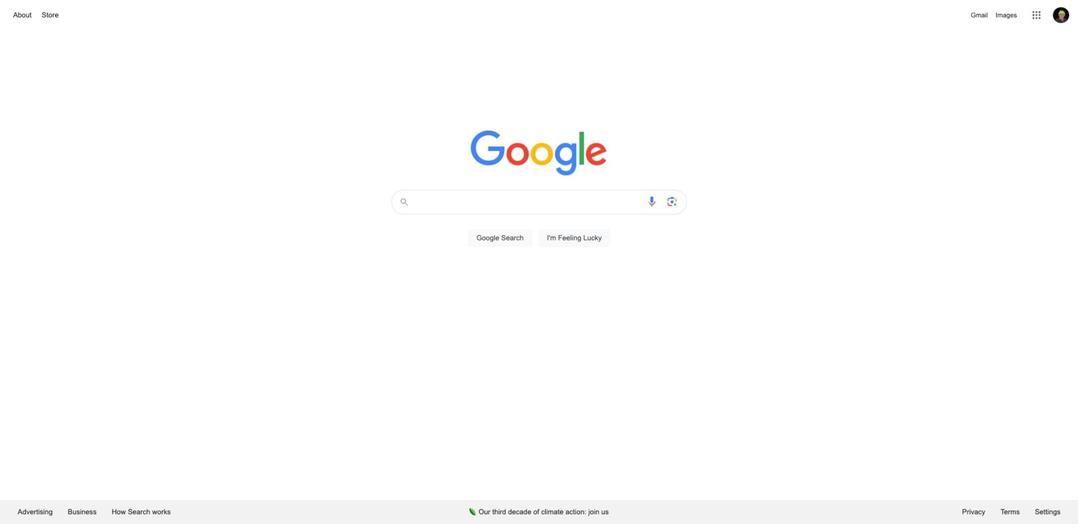 Task type: locate. For each thing, give the bounding box(es) containing it.
None search field
[[10, 187, 1068, 259]]

search by image image
[[666, 196, 678, 208]]



Task type: vqa. For each thing, say whether or not it's contained in the screenshot.
text box
no



Task type: describe. For each thing, give the bounding box(es) containing it.
search by voice image
[[646, 196, 658, 208]]

google image
[[470, 130, 608, 177]]



